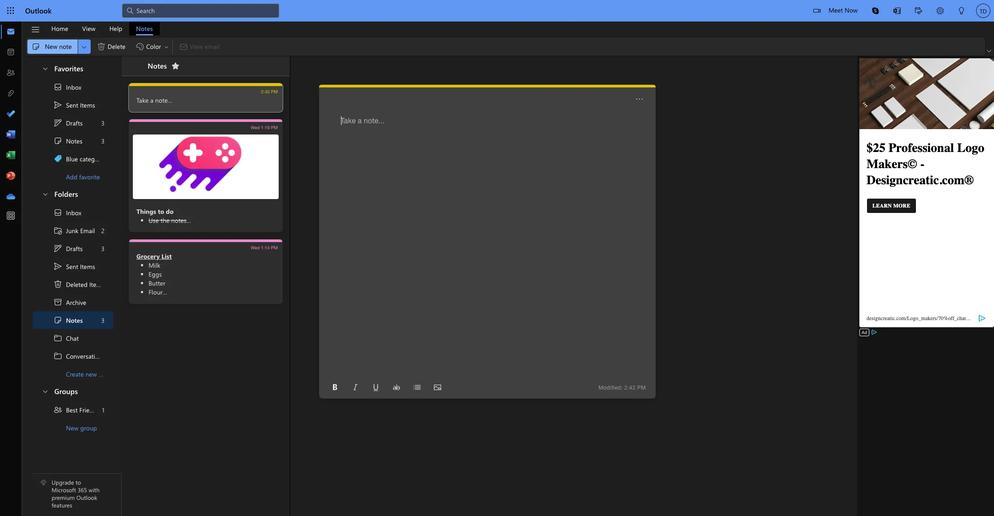 Task type: locate. For each thing, give the bounding box(es) containing it.
1 vertical spatial  tree item
[[33, 240, 113, 258]]

items right deleted
[[89, 280, 104, 289]]

 tree item
[[33, 96, 113, 114], [33, 258, 113, 276]]

 button inside 'folders' "tree item"
[[37, 186, 53, 202]]

2 3 from the top
[[101, 137, 105, 145]]

 for 
[[53, 244, 62, 253]]

2  button from the top
[[37, 186, 53, 202]]

 up 
[[53, 136, 62, 145]]

to inside 'upgrade to microsoft 365 with premium outlook features'
[[76, 479, 81, 487]]

1 horizontal spatial a
[[358, 117, 362, 125]]

td image
[[976, 4, 990, 18]]

 button left groups
[[37, 383, 53, 400]]


[[53, 101, 62, 110], [53, 262, 62, 271]]

0 vertical spatial 
[[53, 118, 62, 127]]

1 vertical spatial to
[[76, 479, 81, 487]]

1 vertical spatial wed
[[251, 245, 260, 250]]

1 vertical spatial  tree item
[[33, 311, 113, 329]]

sent up  'tree item'
[[66, 262, 78, 271]]

folder
[[99, 370, 115, 379]]

1 vertical spatial chat
[[101, 406, 114, 414]]

1 vertical spatial 
[[53, 262, 62, 271]]

drafts
[[66, 119, 83, 127], [66, 244, 83, 253]]

 tree item
[[33, 222, 113, 240]]

 right color
[[164, 44, 169, 50]]

to do image
[[6, 110, 15, 119]]

 button
[[410, 381, 424, 395]]

 down favorites
[[53, 101, 62, 110]]

new group tree item
[[33, 419, 113, 437]]


[[53, 83, 62, 92], [53, 208, 62, 217]]

wed
[[251, 125, 260, 130], [251, 245, 260, 250]]

 sent items
[[53, 101, 95, 110], [53, 262, 95, 271]]

a inside 2:42 pm take a note...
[[150, 96, 153, 105]]

0 horizontal spatial note...
[[155, 96, 172, 105]]

sent inside the favorites tree
[[66, 101, 78, 109]]

 tree item up conversation
[[33, 329, 113, 347]]

grocery
[[136, 252, 160, 261]]

wed 1:14 pm grocery list milk eggs butter flour
[[136, 245, 278, 297]]

1 vertical spatial take
[[341, 117, 356, 125]]

1 vertical spatial sent
[[66, 262, 78, 271]]

 left groups
[[42, 388, 49, 395]]

tree
[[33, 204, 124, 383]]

3 3 from the top
[[101, 244, 105, 253]]

2 vertical spatial 
[[53, 316, 62, 325]]

upgrade to microsoft 365 with premium outlook features
[[52, 479, 100, 509]]

 inside the favorites tree
[[53, 83, 62, 92]]

 tree item
[[33, 132, 113, 150], [33, 311, 113, 329]]

1 vertical spatial  tree item
[[33, 258, 113, 276]]

0 horizontal spatial 
[[53, 280, 62, 289]]

open note starting with: grocery list last edited: wed 1:14 pm. tree item
[[129, 240, 283, 304]]

sent
[[66, 101, 78, 109], [66, 262, 78, 271]]

pm
[[271, 89, 278, 94], [271, 125, 278, 130], [271, 245, 278, 250], [637, 385, 646, 391]]

2  tree item from the top
[[33, 240, 113, 258]]

outlook inside banner
[[25, 6, 52, 15]]

0 vertical spatial outlook
[[25, 6, 52, 15]]

sent down favorites tree item at the top left
[[66, 101, 78, 109]]

1 horizontal spatial new
[[66, 424, 79, 432]]


[[31, 42, 40, 51], [53, 136, 62, 145], [53, 316, 62, 325]]

 down  chat
[[53, 352, 62, 361]]

 tree item
[[33, 78, 113, 96], [33, 204, 113, 222]]

a
[[150, 96, 153, 105], [358, 117, 362, 125]]


[[53, 406, 62, 415]]

 drafts for 
[[53, 118, 83, 127]]

 notes up blue
[[53, 136, 82, 145]]

0 vertical spatial  button
[[37, 60, 53, 77]]

 tree item up create
[[33, 347, 124, 365]]

 for 
[[53, 118, 62, 127]]

items inside the favorites tree
[[80, 101, 95, 109]]

1  button from the top
[[37, 60, 53, 77]]

best
[[66, 406, 78, 414]]

chat inside  chat
[[66, 334, 79, 343]]

1 vertical spatial  drafts
[[53, 244, 83, 253]]

1 horizontal spatial outlook
[[76, 494, 97, 502]]

 inside  delete
[[97, 42, 106, 51]]

pm right :
[[637, 385, 646, 391]]

 for  deleted items
[[53, 280, 62, 289]]


[[31, 25, 40, 34]]

 inside favorites tree item
[[42, 65, 49, 72]]

 inside  'tree item'
[[53, 280, 62, 289]]

0 vertical spatial new
[[45, 42, 57, 51]]

items up  deleted items
[[80, 262, 95, 271]]

1  drafts from the top
[[53, 118, 83, 127]]

2:42 right :
[[624, 385, 636, 391]]

1 vertical spatial 
[[53, 136, 62, 145]]

2:42 inside 2:42 pm take a note...
[[261, 89, 270, 94]]

favorites tree item
[[33, 60, 113, 78]]


[[53, 226, 62, 235]]

 down  new note
[[42, 65, 49, 72]]

deleted
[[66, 280, 88, 289]]

take inside edit new note main content
[[341, 117, 356, 125]]

 up 
[[53, 208, 62, 217]]

junk
[[66, 226, 78, 235]]

1 horizontal spatial to
[[158, 207, 164, 216]]

1:19
[[261, 125, 270, 130]]

 up 
[[53, 118, 62, 127]]

notes left 
[[148, 61, 167, 70]]

 notes down  archive
[[53, 316, 83, 325]]

 inbox down favorites
[[53, 83, 81, 92]]

to right the upgrade on the left
[[76, 479, 81, 487]]

new left group
[[66, 424, 79, 432]]

 for  conversation history
[[53, 352, 62, 361]]

1 horizontal spatial 
[[97, 42, 106, 51]]

1 vertical spatial inbox
[[66, 208, 81, 217]]

microsoft
[[52, 487, 76, 494]]

 tree item up  "tree item"
[[33, 114, 113, 132]]

1 sent from the top
[[66, 101, 78, 109]]

notes inside button
[[136, 24, 153, 33]]

0 vertical spatial  sent items
[[53, 101, 95, 110]]

1 vertical spatial 
[[53, 352, 62, 361]]

category
[[80, 155, 104, 163]]

wed left 1:14
[[251, 245, 260, 250]]

application containing outlook
[[0, 0, 994, 517]]

inbox for 
[[66, 208, 81, 217]]

1 inbox from the top
[[66, 83, 81, 91]]


[[413, 384, 421, 391]]

1  from the top
[[53, 118, 62, 127]]

notes up 
[[136, 24, 153, 33]]

 tree item
[[33, 276, 113, 293]]

 inbox inside tree
[[53, 208, 81, 217]]

 tree item
[[33, 114, 113, 132], [33, 240, 113, 258]]

 inside tree
[[53, 244, 62, 253]]

drafts down  junk email
[[66, 244, 83, 253]]

 up ' conversation history'
[[53, 334, 62, 343]]

tree containing 
[[33, 204, 124, 383]]

0 vertical spatial 2:42
[[261, 89, 270, 94]]

2  tree item from the top
[[33, 311, 113, 329]]

notes up  "tree item"
[[66, 137, 82, 145]]

wed inside tree item
[[251, 125, 260, 130]]

0 vertical spatial to
[[158, 207, 164, 216]]

1  sent items from the top
[[53, 101, 95, 110]]

note... inside 2:42 pm take a note...
[[155, 96, 172, 105]]

add favorite
[[66, 173, 100, 181]]

1 horizontal spatial 2:42
[[624, 385, 636, 391]]

list
[[161, 252, 172, 261]]

milk
[[149, 261, 160, 270]]

chat up conversation
[[66, 334, 79, 343]]

1 vertical spatial  tree item
[[33, 204, 113, 222]]

1 vertical spatial note...
[[364, 117, 385, 125]]

0 vertical spatial  inbox
[[53, 83, 81, 92]]

with
[[89, 487, 100, 494]]

 inside dropdown button
[[81, 43, 88, 50]]

2  from the top
[[53, 352, 62, 361]]

0 vertical spatial 
[[53, 83, 62, 92]]

2 vertical spatial  button
[[37, 383, 53, 400]]

1 vertical spatial 
[[53, 208, 62, 217]]


[[813, 7, 821, 14]]

0 vertical spatial note...
[[155, 96, 172, 105]]

1 vertical spatial 
[[53, 280, 62, 289]]

1  from the top
[[53, 101, 62, 110]]

2  tree item from the top
[[33, 204, 113, 222]]

 color 
[[135, 42, 169, 51]]

0 horizontal spatial 2:42
[[261, 89, 270, 94]]

0 vertical spatial  tree item
[[33, 114, 113, 132]]

1 horizontal spatial take
[[341, 117, 356, 125]]

pm right '1:19'
[[271, 125, 278, 130]]

0 vertical spatial  tree item
[[33, 96, 113, 114]]

 inside 'folders' "tree item"
[[42, 191, 49, 198]]

1 horizontal spatial note...
[[364, 117, 385, 125]]

application
[[0, 0, 994, 517]]

inbox up  junk email
[[66, 208, 81, 217]]

0 vertical spatial 
[[97, 42, 106, 51]]

 button inside groups tree item
[[37, 383, 53, 400]]

drafts up  "tree item"
[[66, 119, 83, 127]]

2  from the top
[[53, 244, 62, 253]]

 sent items up  'tree item'
[[53, 262, 95, 271]]

 left delete
[[97, 42, 106, 51]]

 for folders
[[42, 191, 49, 198]]

0 horizontal spatial outlook
[[25, 6, 52, 15]]

4 3 from the top
[[101, 316, 105, 325]]

1 drafts from the top
[[66, 119, 83, 127]]

 up  'tree item'
[[53, 262, 62, 271]]

0 horizontal spatial take
[[136, 96, 149, 105]]

 for 
[[53, 208, 62, 217]]

1 vertical spatial new
[[66, 424, 79, 432]]

 notes
[[53, 136, 82, 145], [53, 316, 83, 325]]

0 vertical spatial 
[[31, 42, 40, 51]]

0 vertical spatial wed
[[251, 125, 260, 130]]

0 horizontal spatial chat
[[66, 334, 79, 343]]

outlook up  "button"
[[25, 6, 52, 15]]

1 vertical spatial  button
[[37, 186, 53, 202]]

tab list containing home
[[44, 22, 160, 35]]

 drafts inside the favorites tree
[[53, 118, 83, 127]]

outlook banner
[[0, 0, 994, 23]]

 down favorites
[[53, 83, 62, 92]]

2:42 up '1:19'
[[261, 89, 270, 94]]

wed for wed 1:19 pm
[[251, 125, 260, 130]]

 inside the favorites tree
[[53, 136, 62, 145]]

 tree item down  archive
[[33, 311, 113, 329]]

1 horizontal spatial chat
[[101, 406, 114, 414]]

onedrive image
[[6, 193, 15, 201]]

 tree item up deleted
[[33, 258, 113, 276]]

 button
[[929, 0, 951, 23]]

3 for 1st  'tree item' from the bottom of the application containing outlook
[[101, 316, 105, 325]]

outlook
[[25, 6, 52, 15], [76, 494, 97, 502]]

1 3 from the top
[[101, 119, 105, 127]]

0 vertical spatial drafts
[[66, 119, 83, 127]]

 up 
[[53, 280, 62, 289]]

1 wed from the top
[[251, 125, 260, 130]]

wed inside wed 1:14 pm grocery list milk eggs butter flour
[[251, 245, 260, 250]]

2:42 inside edit new note main content
[[624, 385, 636, 391]]

to inside things to do use the notes
[[158, 207, 164, 216]]

2:42
[[261, 89, 270, 94], [624, 385, 636, 391]]

 inside groups tree item
[[42, 388, 49, 395]]

meet
[[829, 6, 843, 14]]

to left do
[[158, 207, 164, 216]]

left-rail-appbar navigation
[[2, 22, 20, 207]]

home
[[51, 24, 68, 33]]

 inbox up junk
[[53, 208, 81, 217]]

1 vertical spatial outlook
[[76, 494, 97, 502]]

 for 
[[53, 83, 62, 92]]

inbox for 
[[66, 83, 81, 91]]

0 horizontal spatial to
[[76, 479, 81, 487]]

wed left '1:19'
[[251, 125, 260, 130]]

 tree item
[[33, 401, 114, 419]]


[[937, 7, 944, 14]]

1 vertical spatial 2:42
[[624, 385, 636, 391]]

 drafts down junk
[[53, 244, 83, 253]]

notes inside notes 
[[148, 61, 167, 70]]


[[393, 384, 400, 391]]

 inbox
[[53, 83, 81, 92], [53, 208, 81, 217]]

items down favorites tree item at the top left
[[80, 101, 95, 109]]

1  tree item from the top
[[33, 329, 113, 347]]

groups tree item
[[33, 383, 113, 401]]

drafts inside the favorites tree
[[66, 119, 83, 127]]

new left note
[[45, 42, 57, 51]]

0 vertical spatial sent
[[66, 101, 78, 109]]

history
[[104, 352, 124, 361]]

 new note
[[31, 42, 72, 51]]

3 for first  'tree item' from the top of the application containing outlook
[[101, 137, 105, 145]]

 tree item for 
[[33, 204, 113, 222]]

 tree item up blue
[[33, 132, 113, 150]]

styles toolbar toolbar
[[324, 381, 448, 395]]

1 vertical spatial a
[[358, 117, 362, 125]]

things to do use the notes
[[136, 207, 186, 225]]

items
[[80, 101, 95, 109], [80, 262, 95, 271], [89, 280, 104, 289]]

 down 
[[53, 316, 62, 325]]

create
[[66, 370, 84, 379]]

to for 365
[[76, 479, 81, 487]]

0 horizontal spatial new
[[45, 42, 57, 51]]

items inside  deleted items
[[89, 280, 104, 289]]

 tree item up junk
[[33, 204, 113, 222]]

 tree item down favorites
[[33, 78, 113, 96]]

 inside the favorites tree
[[53, 101, 62, 110]]


[[171, 61, 180, 70]]

inbox inside the favorites tree
[[66, 83, 81, 91]]

note... inside edit new note main content
[[364, 117, 385, 125]]

1 vertical spatial 
[[53, 244, 62, 253]]

now
[[845, 6, 858, 14]]

more apps image
[[6, 212, 15, 221]]

 down  "button"
[[31, 42, 40, 51]]

take
[[136, 96, 149, 105], [341, 117, 356, 125]]

pm right 1:14
[[271, 245, 278, 250]]

 button inside favorites tree item
[[37, 60, 53, 77]]


[[434, 384, 441, 391]]

3  button from the top
[[37, 383, 53, 400]]

 inside the favorites tree
[[53, 118, 62, 127]]

0 vertical spatial take
[[136, 96, 149, 105]]

outlook right premium
[[76, 494, 97, 502]]

1 vertical spatial  sent items
[[53, 262, 95, 271]]

1  tree item from the top
[[33, 132, 113, 150]]

3 for  tree item related to 
[[101, 244, 105, 253]]

 drafts up blue
[[53, 118, 83, 127]]

 inbox inside the favorites tree
[[53, 83, 81, 92]]

0 vertical spatial  drafts
[[53, 118, 83, 127]]

2  tree item from the top
[[33, 347, 124, 365]]

modified : 2:42 pm
[[599, 385, 646, 391]]

1  tree item from the top
[[33, 78, 113, 96]]

view button
[[75, 22, 102, 35]]

 tree item for 
[[33, 240, 113, 258]]

2  from the top
[[53, 262, 62, 271]]

0 vertical spatial 
[[53, 334, 62, 343]]

 sent items down favorites tree item at the top left
[[53, 101, 95, 110]]

0 vertical spatial 
[[53, 101, 62, 110]]

 button down  new note
[[37, 60, 53, 77]]

folders tree item
[[33, 186, 113, 204]]

 junk email
[[53, 226, 95, 235]]

2 drafts from the top
[[66, 244, 83, 253]]

1  inbox from the top
[[53, 83, 81, 92]]

1 vertical spatial items
[[80, 262, 95, 271]]

calendar image
[[6, 48, 15, 57]]

1 vertical spatial drafts
[[66, 244, 83, 253]]

1  notes from the top
[[53, 136, 82, 145]]

 down 
[[53, 244, 62, 253]]

0 vertical spatial a
[[150, 96, 153, 105]]

new
[[45, 42, 57, 51], [66, 424, 79, 432]]

group
[[80, 424, 97, 432]]

tab list
[[44, 22, 160, 35]]

1  tree item from the top
[[33, 114, 113, 132]]

2  inbox from the top
[[53, 208, 81, 217]]

2 inbox from the top
[[66, 208, 81, 217]]

0 vertical spatial chat
[[66, 334, 79, 343]]

 button left folders
[[37, 186, 53, 202]]

chat inside  best friends chat
[[101, 406, 114, 414]]

2  drafts from the top
[[53, 244, 83, 253]]

 right note
[[81, 43, 88, 50]]

0 vertical spatial items
[[80, 101, 95, 109]]

pm up wed 1:19 pm
[[271, 89, 278, 94]]

1  from the top
[[53, 334, 62, 343]]

0 vertical spatial  notes
[[53, 136, 82, 145]]


[[331, 384, 338, 391]]

 for  chat
[[53, 334, 62, 343]]

 tree item
[[33, 329, 113, 347], [33, 347, 124, 365]]

2 vertical spatial items
[[89, 280, 104, 289]]

 tree item down junk
[[33, 240, 113, 258]]

1  from the top
[[53, 83, 62, 92]]

0 vertical spatial  tree item
[[33, 78, 113, 96]]

2  from the top
[[53, 208, 62, 217]]

inbox down favorites tree item at the top left
[[66, 83, 81, 91]]

 button
[[37, 60, 53, 77], [37, 186, 53, 202], [37, 383, 53, 400]]

0 vertical spatial inbox
[[66, 83, 81, 91]]

0 vertical spatial  tree item
[[33, 132, 113, 150]]

notes 
[[148, 61, 180, 70]]

 left folders
[[42, 191, 49, 198]]

delete
[[108, 42, 125, 51]]

 tree item down favorites tree item at the top left
[[33, 96, 113, 114]]

notes button
[[129, 22, 160, 35]]

items for  'tree item'
[[89, 280, 104, 289]]

 inside tree
[[53, 208, 62, 217]]

set your advertising preferences image
[[871, 329, 878, 336]]

chat right friends
[[101, 406, 114, 414]]

1 vertical spatial  notes
[[53, 316, 83, 325]]

1 vertical spatial  inbox
[[53, 208, 81, 217]]

2 wed from the top
[[251, 245, 260, 250]]

0 horizontal spatial a
[[150, 96, 153, 105]]



Task type: describe. For each thing, give the bounding box(es) containing it.
 blue category
[[53, 154, 104, 163]]

 button
[[389, 381, 404, 395]]

new inside  new note
[[45, 42, 57, 51]]

 sent items inside the favorites tree
[[53, 101, 95, 110]]


[[958, 7, 965, 14]]

 button
[[78, 39, 91, 54]]

color
[[146, 42, 161, 51]]

notes heading
[[136, 56, 183, 76]]

edit new note main content
[[319, 85, 656, 399]]

the
[[161, 216, 170, 225]]

folders
[[54, 189, 78, 199]]


[[53, 154, 62, 163]]

pm inside 2:42 pm take a note...
[[271, 89, 278, 94]]

notes
[[171, 216, 186, 225]]

2  sent items from the top
[[53, 262, 95, 271]]

create new folder
[[66, 370, 115, 379]]

 button
[[632, 92, 647, 106]]

1  tree item from the top
[[33, 96, 113, 114]]

modified
[[599, 385, 621, 391]]

notes inside the favorites tree
[[66, 137, 82, 145]]

notes down  'tree item'
[[66, 316, 83, 325]]

word image
[[6, 131, 15, 140]]

favorites tree
[[33, 57, 113, 186]]

conversation
[[66, 352, 102, 361]]

do
[[166, 207, 174, 216]]

help
[[109, 24, 122, 33]]

ad
[[862, 329, 867, 336]]

archive
[[66, 298, 86, 307]]

 button
[[886, 0, 908, 23]]

things
[[136, 207, 156, 216]]

 button
[[865, 0, 886, 22]]

pm inside wed 1:14 pm grocery list milk eggs butter flour
[[271, 245, 278, 250]]

Editing note text field
[[341, 116, 633, 377]]

 button for groups
[[37, 383, 53, 400]]

 tree item
[[33, 293, 113, 311]]

blue
[[66, 155, 78, 163]]

 inbox for 
[[53, 83, 81, 92]]

 for  delete
[[97, 42, 106, 51]]

help button
[[103, 22, 129, 35]]

1
[[102, 406, 105, 414]]

wed for wed 1:14 pm grocery list milk eggs butter flour
[[251, 245, 260, 250]]

meet now
[[829, 6, 858, 14]]

 notes inside the favorites tree
[[53, 136, 82, 145]]


[[894, 7, 901, 14]]

2 sent from the top
[[66, 262, 78, 271]]

take inside 2:42 pm take a note...
[[136, 96, 149, 105]]

note
[[59, 42, 72, 51]]

 inside  new note
[[31, 42, 40, 51]]

 for first  'tree item' from the top of the application containing outlook
[[53, 136, 62, 145]]

new group
[[66, 424, 97, 432]]

items for 1st  tree item from the bottom
[[80, 262, 95, 271]]

edit group
[[27, 38, 171, 56]]


[[135, 42, 144, 51]]

favorites
[[54, 64, 83, 73]]

wed 1:19 pm
[[251, 125, 278, 130]]

 button
[[168, 59, 183, 73]]

use
[[149, 216, 159, 225]]

2  notes from the top
[[53, 316, 83, 325]]

new
[[86, 370, 97, 379]]

 button
[[985, 47, 993, 56]]

premium features image
[[40, 480, 47, 487]]

create new folder tree item
[[33, 365, 115, 383]]

 conversation history
[[53, 352, 124, 361]]

 search field
[[122, 0, 279, 20]]

 button
[[348, 381, 362, 395]]

3 for  tree item corresponding to 
[[101, 119, 105, 127]]

 delete
[[97, 42, 125, 51]]

view
[[82, 24, 95, 33]]

 drafts for 
[[53, 244, 83, 253]]

2:42 pm take a note...
[[136, 89, 278, 105]]

365
[[78, 487, 87, 494]]

 deleted items
[[53, 280, 104, 289]]

this note contains one image. open note starting with: things to do last edited: wed 1:19 pm. tree item
[[129, 119, 283, 232]]

 button
[[908, 0, 929, 23]]

 button
[[328, 381, 342, 395]]

 inbox for 
[[53, 208, 81, 217]]


[[126, 6, 135, 15]]

take a note...
[[341, 117, 385, 125]]

home button
[[45, 22, 75, 35]]

email
[[80, 226, 95, 235]]

 button
[[369, 381, 383, 395]]

 for favorites
[[42, 65, 49, 72]]

mail image
[[6, 27, 15, 36]]

items for first  tree item
[[80, 101, 95, 109]]

groups
[[54, 387, 78, 396]]

outlook link
[[25, 0, 52, 22]]

pm inside edit new note main content
[[637, 385, 646, 391]]

 inside  color 
[[164, 44, 169, 50]]


[[915, 7, 922, 14]]

flour
[[149, 288, 163, 297]]


[[372, 384, 379, 391]]

1:14
[[261, 245, 270, 250]]

2
[[101, 226, 105, 235]]


[[53, 298, 62, 307]]

excel image
[[6, 151, 15, 160]]


[[352, 384, 359, 391]]

new inside tree item
[[66, 424, 79, 432]]

files image
[[6, 89, 15, 98]]

 chat
[[53, 334, 79, 343]]

outlook inside 'upgrade to microsoft 365 with premium outlook features'
[[76, 494, 97, 502]]

 for 1st  'tree item' from the bottom of the application containing outlook
[[53, 316, 62, 325]]

 tree item
[[33, 150, 113, 168]]

tab list inside application
[[44, 22, 160, 35]]

premium
[[52, 494, 75, 502]]

people image
[[6, 69, 15, 78]]

 tree item for 
[[33, 78, 113, 96]]

drafts for 
[[66, 119, 83, 127]]

 button for folders
[[37, 186, 53, 202]]

 button
[[26, 22, 44, 37]]


[[987, 49, 991, 53]]


[[872, 7, 879, 14]]

 button
[[951, 0, 972, 23]]

 tree item for 
[[33, 114, 113, 132]]

eggs
[[149, 270, 162, 279]]

drafts for 
[[66, 244, 83, 253]]

Search for email, meetings, files and more. field
[[136, 6, 274, 15]]

butter
[[149, 279, 165, 288]]

powerpoint image
[[6, 172, 15, 181]]

 for groups
[[42, 388, 49, 395]]

last edited: 2:42 pm. tree item
[[129, 83, 283, 112]]

to for use
[[158, 207, 164, 216]]

2  tree item from the top
[[33, 258, 113, 276]]

 button for favorites
[[37, 60, 53, 77]]

upgrade
[[52, 479, 74, 487]]

add favorite tree item
[[33, 168, 113, 186]]

 best friends chat
[[53, 406, 114, 415]]

 button
[[430, 381, 445, 395]]

a inside edit new note main content
[[358, 117, 362, 125]]

add
[[66, 173, 77, 181]]



Task type: vqa. For each thing, say whether or not it's contained in the screenshot.
tree within the application
yes



